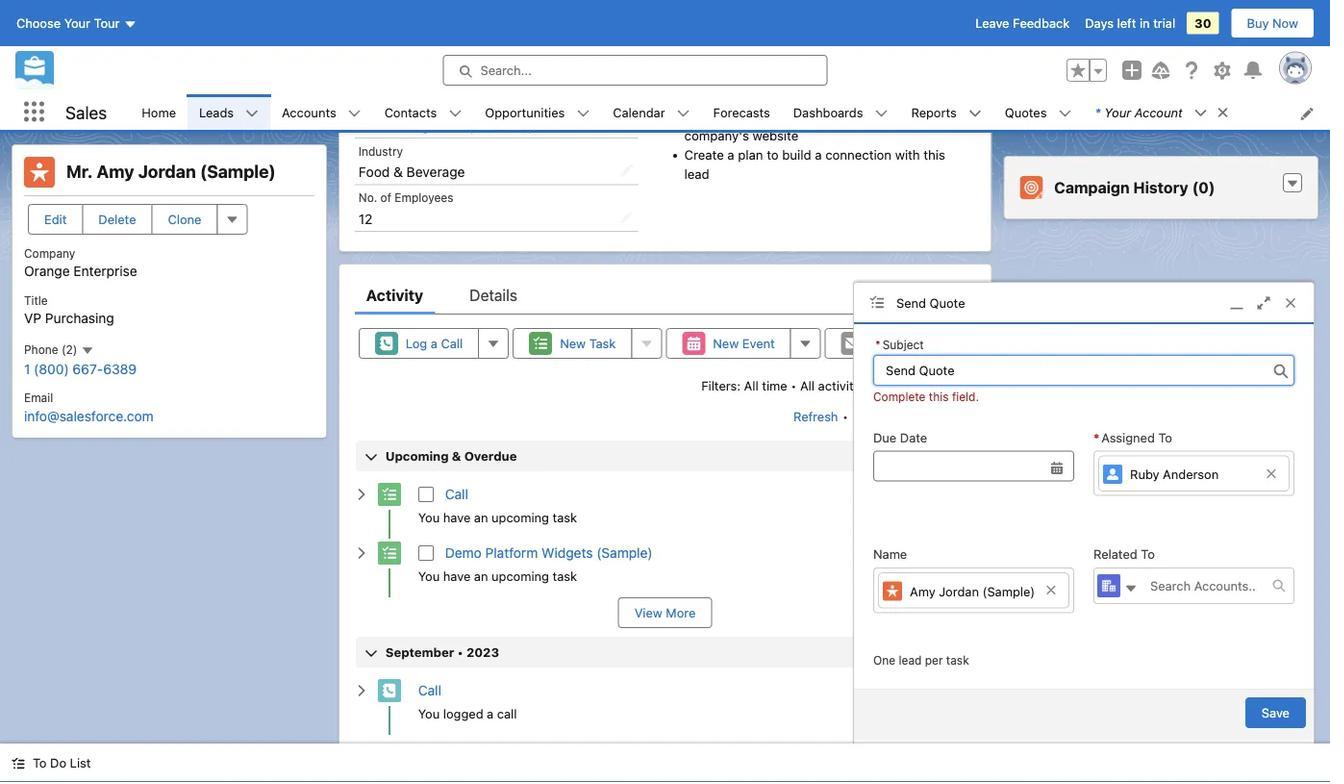 Task type: locate. For each thing, give the bounding box(es) containing it.
view all
[[929, 409, 975, 424]]

load.
[[727, 745, 756, 759]]

choose
[[16, 16, 61, 30]]

have
[[443, 510, 471, 525], [443, 569, 471, 583]]

buy now button
[[1231, 8, 1315, 38]]

to for assigned to
[[1159, 430, 1173, 445]]

you down upcoming
[[418, 510, 440, 525]]

2 vertical spatial to
[[33, 756, 47, 770]]

email inside email button
[[872, 336, 903, 350]]

you left logged
[[418, 707, 440, 721]]

new left task
[[560, 336, 586, 350]]

an up the demo on the bottom
[[474, 510, 488, 525]]

1 new from the left
[[560, 336, 586, 350]]

0 horizontal spatial view
[[635, 606, 663, 620]]

call link down upcoming & overdue
[[445, 486, 469, 502]]

choose your tour button
[[15, 8, 138, 38]]

call for the bottom 'call' link
[[418, 683, 442, 698]]

1 vertical spatial you
[[418, 569, 440, 583]]

22
[[919, 547, 933, 561]]

view down complete this field.
[[929, 409, 957, 424]]

text default image for reports
[[969, 107, 982, 120]]

2023
[[467, 645, 499, 659]]

complete this field.
[[874, 390, 979, 403]]

1 horizontal spatial to
[[767, 147, 779, 162]]

to for related to
[[1141, 547, 1155, 561]]

your left account
[[1105, 105, 1132, 119]]

text default image inside opportunities list item
[[577, 107, 590, 120]]

text default image left do
[[12, 757, 25, 770]]

calendar list item
[[602, 94, 702, 130]]

leave
[[976, 16, 1010, 30]]

0 vertical spatial an
[[474, 510, 488, 525]]

complete
[[874, 390, 926, 403]]

email inside email info@salesforce.com
[[24, 391, 53, 405]]

2 vertical spatial (sample)
[[983, 584, 1035, 599]]

text default image right (0)
[[1286, 177, 1300, 191]]

1 horizontal spatial new
[[713, 336, 739, 350]]

new inside new task button
[[560, 336, 586, 350]]

1 horizontal spatial jordan
[[939, 584, 979, 599]]

call
[[441, 336, 463, 350], [445, 486, 469, 502], [418, 683, 442, 698]]

your inside popup button
[[64, 16, 90, 30]]

1 vertical spatial to
[[1141, 547, 1155, 561]]

view for view all
[[929, 409, 957, 424]]

field.
[[952, 390, 979, 403]]

a right log
[[431, 336, 438, 350]]

list containing home
[[130, 94, 1331, 130]]

none text field inside send quote 'dialog'
[[874, 451, 1075, 482]]

a left call at the left of the page
[[487, 707, 494, 721]]

new task button
[[513, 328, 632, 359]]

new inside new event button
[[713, 336, 739, 350]]

phone (2) button
[[24, 342, 94, 357]]

0 vertical spatial upcoming
[[492, 510, 549, 525]]

amy jordan (sample)
[[910, 584, 1035, 599]]

0 vertical spatial you
[[418, 510, 440, 525]]

upcoming & overdue
[[386, 449, 517, 463]]

text default image up company's
[[677, 107, 690, 120]]

text default image inside accounts list item
[[348, 107, 361, 120]]

* right quotes "list item"
[[1095, 105, 1101, 119]]

activity
[[366, 286, 424, 304]]

a left plan on the right top
[[728, 147, 735, 162]]

0 horizontal spatial activities
[[657, 745, 709, 759]]

2 vertical spatial task
[[947, 654, 969, 667]]

view left more
[[635, 606, 663, 620]]

name
[[874, 547, 908, 561]]

lead right the the
[[837, 108, 862, 124]]

None text field
[[874, 355, 1295, 386]]

september
[[386, 645, 454, 659]]

1 vertical spatial you have an upcoming task
[[418, 569, 577, 583]]

text default image inside reports list item
[[969, 107, 982, 120]]

types
[[901, 378, 933, 392]]

more
[[595, 745, 624, 759]]

of
[[381, 191, 392, 204]]

info@salesforce.com
[[24, 408, 154, 424]]

gather key details on the lead from their company's website create a plan to build a connection with this lead
[[685, 108, 946, 182]]

you have an upcoming task down platform
[[418, 569, 577, 583]]

delete button
[[82, 204, 153, 235]]

0 horizontal spatial new
[[560, 336, 586, 350]]

• left expand
[[843, 409, 849, 424]]

company's
[[685, 128, 749, 143]]

1
[[24, 361, 30, 377]]

log a call button
[[359, 328, 479, 359]]

ruby anderson
[[1130, 467, 1219, 482]]

this right with
[[924, 147, 946, 162]]

view
[[929, 409, 957, 424], [635, 606, 663, 620]]

ruby anderson link
[[1099, 456, 1290, 492]]

•
[[791, 378, 797, 392], [874, 378, 880, 392], [843, 409, 849, 424], [458, 645, 463, 659]]

1 vertical spatial &
[[452, 449, 461, 463]]

log a call
[[406, 336, 463, 350]]

1 vertical spatial email
[[24, 391, 53, 405]]

quotes list item
[[994, 94, 1084, 130]]

0 vertical spatial you have an upcoming task
[[418, 510, 577, 525]]

0 vertical spatial jordan
[[138, 161, 196, 182]]

your left tour
[[64, 16, 90, 30]]

accounts image
[[1098, 574, 1121, 598]]

1 vertical spatial amy
[[910, 584, 936, 599]]

leave feedback
[[976, 16, 1070, 30]]

0 horizontal spatial (sample)
[[200, 161, 276, 182]]

1 horizontal spatial your
[[1105, 105, 1132, 119]]

2 horizontal spatial to
[[1159, 430, 1173, 445]]

1 horizontal spatial amy
[[910, 584, 936, 599]]

activities up refresh • expand all
[[818, 378, 870, 392]]

Related To text field
[[1139, 569, 1273, 603]]

1 vertical spatial jordan
[[939, 584, 979, 599]]

related
[[1094, 547, 1138, 561]]

buy now
[[1247, 16, 1299, 30]]

1 upcoming from the top
[[492, 510, 549, 525]]

view more button
[[618, 597, 712, 628]]

email for email info@salesforce.com
[[24, 391, 53, 405]]

text default image
[[1195, 106, 1208, 120], [245, 107, 259, 120], [348, 107, 361, 120], [449, 107, 462, 120], [677, 107, 690, 120], [1059, 107, 1072, 120], [1286, 177, 1300, 191], [81, 344, 94, 357], [1125, 582, 1138, 596], [12, 757, 25, 770]]

amy down 22
[[910, 584, 936, 599]]

2 upcoming from the top
[[492, 569, 549, 583]]

filters: all time • all activities • all types
[[702, 378, 933, 392]]

you have an upcoming task
[[418, 510, 577, 525], [418, 569, 577, 583]]

text default image right accounts
[[348, 107, 361, 120]]

activities right past
[[657, 745, 709, 759]]

subject
[[883, 338, 924, 351]]

left
[[1118, 16, 1137, 30]]

2 horizontal spatial lead
[[899, 654, 922, 667]]

0 vertical spatial activities
[[818, 378, 870, 392]]

view inside button
[[635, 606, 663, 620]]

text default image inside leads list item
[[245, 107, 259, 120]]

task for call
[[553, 510, 577, 525]]

have down the demo on the bottom
[[443, 569, 471, 583]]

& left 'overdue'
[[452, 449, 461, 463]]

email button
[[825, 328, 920, 359]]

1 vertical spatial (sample)
[[597, 545, 653, 561]]

1 vertical spatial your
[[1105, 105, 1132, 119]]

text default image inside to do list button
[[12, 757, 25, 770]]

have up the demo on the bottom
[[443, 510, 471, 525]]

food
[[359, 164, 390, 180]]

per
[[925, 654, 943, 667]]

1 an from the top
[[474, 510, 488, 525]]

amy right the mr.
[[97, 161, 134, 182]]

1 vertical spatial activities
[[657, 745, 709, 759]]

group
[[1067, 59, 1107, 82]]

email down 1
[[24, 391, 53, 405]]

*
[[1095, 105, 1101, 119], [876, 338, 881, 351], [1094, 430, 1100, 445]]

None text field
[[874, 451, 1075, 482]]

0 horizontal spatial email
[[24, 391, 53, 405]]

text default image right (2)
[[81, 344, 94, 357]]

call down september
[[418, 683, 442, 698]]

call down upcoming & overdue
[[445, 486, 469, 502]]

1 vertical spatial call link
[[418, 683, 442, 698]]

0 horizontal spatial to
[[33, 756, 47, 770]]

new
[[560, 336, 586, 350], [713, 336, 739, 350]]

to left load.
[[712, 745, 724, 759]]

this up view all
[[929, 390, 949, 403]]

0 vertical spatial &
[[394, 164, 403, 180]]

food & beverage
[[359, 164, 465, 180]]

no. of employees
[[359, 191, 454, 204]]

0 vertical spatial your
[[64, 16, 90, 30]]

to left do
[[33, 756, 47, 770]]

your inside list item
[[1105, 105, 1132, 119]]

an down the demo on the bottom
[[474, 569, 488, 583]]

* left assigned
[[1094, 430, 1100, 445]]

to right assigned
[[1159, 430, 1173, 445]]

you have an upcoming task for demo platform widgets (sample)
[[418, 569, 577, 583]]

text default image right 'leads' at left top
[[245, 107, 259, 120]]

0 horizontal spatial &
[[394, 164, 403, 180]]

text default image right quotes
[[1059, 107, 1072, 120]]

1 horizontal spatial view
[[929, 409, 957, 424]]

new for new event
[[713, 336, 739, 350]]

1 (800) 667-6389 link
[[24, 361, 137, 377]]

1 vertical spatial this
[[929, 390, 949, 403]]

text default image right contacts
[[449, 107, 462, 120]]

&
[[394, 164, 403, 180], [452, 449, 461, 463]]

clone
[[168, 212, 202, 227]]

you have an upcoming task up platform
[[418, 510, 577, 525]]

1 have from the top
[[443, 510, 471, 525]]

1 vertical spatial have
[[443, 569, 471, 583]]

jordan up clone button at left top
[[138, 161, 196, 182]]

text default image
[[1217, 106, 1230, 119], [577, 107, 590, 120], [875, 107, 888, 120], [969, 107, 982, 120], [1273, 579, 1286, 593]]

all
[[744, 378, 759, 392], [800, 378, 815, 392], [883, 378, 898, 392], [900, 409, 914, 424], [960, 409, 975, 424]]

0 horizontal spatial to
[[712, 745, 724, 759]]

0 horizontal spatial your
[[64, 16, 90, 30]]

tab list
[[355, 276, 976, 314]]

list item
[[1084, 94, 1239, 130]]

to right related
[[1141, 547, 1155, 561]]

0 vertical spatial *
[[1095, 105, 1101, 119]]

due date
[[874, 430, 928, 445]]

1 you from the top
[[418, 510, 440, 525]]

1 horizontal spatial &
[[452, 449, 461, 463]]

& right food
[[394, 164, 403, 180]]

* for subject
[[876, 338, 881, 351]]

list
[[130, 94, 1331, 130]]

& inside dropdown button
[[452, 449, 461, 463]]

you for demo platform widgets (sample)
[[418, 569, 440, 583]]

2 have from the top
[[443, 569, 471, 583]]

0 vertical spatial email
[[872, 336, 903, 350]]

2 vertical spatial lead
[[899, 654, 922, 667]]

this inside the gather key details on the lead from their company's website create a plan to build a connection with this lead
[[924, 147, 946, 162]]

task down widgets
[[553, 569, 577, 583]]

logged call image
[[378, 679, 401, 702]]

1 vertical spatial upcoming
[[492, 569, 549, 583]]

you have an upcoming task for call
[[418, 510, 577, 525]]

1 horizontal spatial (sample)
[[597, 545, 653, 561]]

call for the rightmost 'call' link
[[445, 486, 469, 502]]

sales
[[65, 102, 107, 122]]

to inside the gather key details on the lead from their company's website create a plan to build a connection with this lead
[[767, 147, 779, 162]]

0 vertical spatial have
[[443, 510, 471, 525]]

call right log
[[441, 336, 463, 350]]

search... button
[[443, 55, 828, 86]]

dashboards
[[794, 105, 863, 119]]

new for new task
[[560, 336, 586, 350]]

0 vertical spatial this
[[924, 147, 946, 162]]

beverage
[[407, 164, 465, 180]]

upcoming up platform
[[492, 510, 549, 525]]

call link down september
[[418, 683, 442, 698]]

save button
[[1246, 698, 1307, 728]]

task up widgets
[[553, 510, 577, 525]]

email down send
[[872, 336, 903, 350]]

upcoming for call
[[492, 510, 549, 525]]

1 vertical spatial an
[[474, 569, 488, 583]]

days
[[1085, 16, 1114, 30]]

upcoming down platform
[[492, 569, 549, 583]]

you up september
[[418, 569, 440, 583]]

1 horizontal spatial email
[[872, 336, 903, 350]]

employees
[[395, 191, 454, 204]]

build
[[782, 147, 812, 162]]

0 horizontal spatial amy
[[97, 161, 134, 182]]

lead left the per
[[899, 654, 922, 667]]

accounts link
[[270, 94, 348, 130]]

history
[[1134, 178, 1189, 197]]

1 horizontal spatial activities
[[818, 378, 870, 392]]

activities
[[818, 378, 870, 392], [657, 745, 709, 759]]

all up refresh 'button'
[[800, 378, 815, 392]]

2 new from the left
[[713, 336, 739, 350]]

jordan inside send quote 'dialog'
[[939, 584, 979, 599]]

to down website
[[767, 147, 779, 162]]

1 vertical spatial to
[[712, 745, 724, 759]]

1 vertical spatial *
[[876, 338, 881, 351]]

reports link
[[900, 94, 969, 130]]

to inside status
[[712, 745, 724, 759]]

home link
[[130, 94, 188, 130]]

sep
[[893, 547, 916, 561]]

(sample) for demo platform widgets (sample)
[[597, 545, 653, 561]]

all down complete
[[900, 409, 914, 424]]

jordan up month
[[939, 584, 979, 599]]

1 vertical spatial view
[[635, 606, 663, 620]]

delete
[[98, 212, 136, 227]]

task inside send quote 'dialog'
[[947, 654, 969, 667]]

0 vertical spatial call
[[441, 336, 463, 350]]

now
[[1273, 16, 1299, 30]]

* left the subject at right
[[876, 338, 881, 351]]

2 an from the top
[[474, 569, 488, 583]]

text default image inside the dashboards list item
[[875, 107, 888, 120]]

to
[[1159, 430, 1173, 445], [1141, 547, 1155, 561], [33, 756, 47, 770]]

text default image right accounts icon
[[1125, 582, 1138, 596]]

2 you from the top
[[418, 569, 440, 583]]

1 vertical spatial task
[[553, 569, 577, 583]]

contacts link
[[373, 94, 449, 130]]

2 you have an upcoming task from the top
[[418, 569, 577, 583]]

0 vertical spatial (sample)
[[200, 161, 276, 182]]

1 vertical spatial call
[[445, 486, 469, 502]]

0 vertical spatial call link
[[445, 486, 469, 502]]

to inside button
[[33, 756, 47, 770]]

text default image for dashboards
[[875, 107, 888, 120]]

campaign history (0)
[[1055, 178, 1215, 197]]

0 horizontal spatial lead
[[685, 166, 710, 182]]

2 vertical spatial call
[[418, 683, 442, 698]]

2 horizontal spatial (sample)
[[983, 584, 1035, 599]]

0 horizontal spatial call link
[[418, 683, 442, 698]]

0 vertical spatial lead
[[837, 108, 862, 124]]

have for demo platform widgets (sample)
[[443, 569, 471, 583]]

email for email
[[872, 336, 903, 350]]

1 horizontal spatial to
[[1141, 547, 1155, 561]]

2 vertical spatial you
[[418, 707, 440, 721]]

demo
[[445, 545, 482, 561]]

0 vertical spatial task
[[553, 510, 577, 525]]

(2)
[[62, 343, 77, 356]]

1 you have an upcoming task from the top
[[418, 510, 577, 525]]

0 vertical spatial to
[[1159, 430, 1173, 445]]

task right the per
[[947, 654, 969, 667]]

0 vertical spatial view
[[929, 409, 957, 424]]

new left the event
[[713, 336, 739, 350]]

an for call
[[474, 510, 488, 525]]

this
[[897, 645, 923, 659]]

lead down the "create"
[[685, 166, 710, 182]]

0 vertical spatial to
[[767, 147, 779, 162]]



Task type: vqa. For each thing, say whether or not it's contained in the screenshot.
the work
no



Task type: describe. For each thing, give the bounding box(es) containing it.
view for view more
[[635, 606, 663, 620]]

title
[[24, 294, 48, 307]]

task image
[[378, 542, 401, 565]]

widgets
[[542, 545, 593, 561]]

3 you from the top
[[418, 707, 440, 721]]

enterprise
[[74, 263, 137, 279]]

all down field.
[[960, 409, 975, 424]]

text default image inside phone (2) popup button
[[81, 344, 94, 357]]

save
[[1262, 706, 1290, 720]]

opportunities list item
[[474, 94, 602, 130]]

logged
[[443, 707, 484, 721]]

one lead per task
[[874, 654, 969, 667]]

opportunities
[[485, 105, 565, 119]]

details
[[470, 286, 517, 304]]

title vp purchasing
[[24, 294, 114, 326]]

reports
[[912, 105, 957, 119]]

all left types
[[883, 378, 898, 392]]

their
[[897, 108, 924, 124]]

0 horizontal spatial jordan
[[138, 161, 196, 182]]

no
[[575, 745, 591, 759]]

upcoming
[[386, 449, 449, 463]]

ruby
[[1130, 467, 1160, 482]]

company orange enterprise
[[24, 247, 137, 279]]

event
[[743, 336, 775, 350]]

calendar link
[[602, 94, 677, 130]]

task image
[[378, 483, 401, 506]]

home
[[142, 105, 176, 119]]

with
[[895, 147, 920, 162]]

& for overdue
[[452, 449, 461, 463]]

more
[[666, 606, 696, 620]]

in
[[1140, 16, 1150, 30]]

1 horizontal spatial lead
[[837, 108, 862, 124]]

send quote dialog
[[853, 282, 1315, 744]]

• left 2023
[[458, 645, 463, 659]]

text default image right account
[[1195, 106, 1208, 120]]

1 horizontal spatial call link
[[445, 486, 469, 502]]

call inside button
[[441, 336, 463, 350]]

sep 22
[[893, 547, 933, 561]]

plan
[[738, 147, 763, 162]]

text default image inside calendar list item
[[677, 107, 690, 120]]

to do list button
[[0, 744, 102, 782]]

a right build
[[815, 147, 822, 162]]

accounts
[[282, 105, 336, 119]]

this month
[[897, 645, 966, 659]]

forecasts
[[713, 105, 770, 119]]

text default image inside send quote 'dialog'
[[1273, 579, 1286, 593]]

to do list
[[33, 756, 91, 770]]

dashboards list item
[[782, 94, 900, 130]]

contacts list item
[[373, 94, 474, 130]]

a inside button
[[431, 336, 438, 350]]

days left in trial
[[1085, 16, 1176, 30]]

new task
[[560, 336, 616, 350]]

gather
[[685, 108, 725, 124]]

view more
[[635, 606, 696, 620]]

an for demo platform widgets (sample)
[[474, 569, 488, 583]]

edit button
[[28, 204, 83, 235]]

overdue
[[464, 449, 517, 463]]

upcoming for demo platform widgets (sample)
[[492, 569, 549, 583]]

website
[[753, 128, 799, 143]]

log
[[406, 336, 427, 350]]

assigned
[[1102, 430, 1155, 445]]

12
[[359, 210, 373, 226]]

campaign
[[1055, 178, 1130, 197]]

reports list item
[[900, 94, 994, 130]]

related to
[[1094, 547, 1155, 561]]

text default image inside 'contacts' list item
[[449, 107, 462, 120]]

details link
[[470, 276, 517, 314]]

connection
[[826, 147, 892, 162]]

do
[[50, 756, 66, 770]]

platform
[[485, 545, 538, 561]]

expand all button
[[852, 401, 915, 432]]

have for call
[[443, 510, 471, 525]]

activities inside status
[[657, 745, 709, 759]]

1 vertical spatial lead
[[685, 166, 710, 182]]

all left 'time'
[[744, 378, 759, 392]]

text default image inside quotes "list item"
[[1059, 107, 1072, 120]]

purchasing
[[45, 310, 114, 326]]

refresh • expand all
[[794, 409, 914, 424]]

date
[[900, 430, 928, 445]]

no more past activities to load. status
[[355, 743, 976, 761]]

you for call
[[418, 510, 440, 525]]

task for demo platform widgets (sample)
[[553, 569, 577, 583]]

phone
[[24, 343, 58, 356]]

list item containing *
[[1084, 94, 1239, 130]]

text default image for opportunities
[[577, 107, 590, 120]]

email info@salesforce.com
[[24, 391, 154, 424]]

lead inside send quote 'dialog'
[[899, 654, 922, 667]]

• up expand
[[874, 378, 880, 392]]

* for your
[[1095, 105, 1101, 119]]

quotes link
[[994, 94, 1059, 130]]

no.
[[359, 191, 377, 204]]

key
[[729, 108, 749, 124]]

lead image
[[24, 157, 55, 188]]

view all link
[[928, 401, 976, 432]]

leads
[[199, 105, 234, 119]]

clone button
[[152, 204, 218, 235]]

1 (800) 667-6389
[[24, 361, 137, 377]]

activity link
[[366, 276, 424, 314]]

refresh button
[[793, 401, 839, 432]]

& for beverage
[[394, 164, 403, 180]]

6389
[[103, 361, 137, 377]]

industry
[[359, 144, 403, 158]]

buy
[[1247, 16, 1269, 30]]

this inside send quote 'dialog'
[[929, 390, 949, 403]]

expand
[[853, 409, 896, 424]]

2 vertical spatial *
[[1094, 430, 1100, 445]]

orange
[[24, 263, 70, 279]]

send
[[897, 295, 926, 310]]

opportunities link
[[474, 94, 577, 130]]

0 vertical spatial amy
[[97, 161, 134, 182]]

info@salesforce.com link
[[24, 408, 154, 424]]

upcoming & overdue button
[[356, 440, 975, 471]]

leads list item
[[188, 94, 270, 130]]

* your account
[[1095, 105, 1183, 119]]

(sample) for mr. amy jordan (sample)
[[200, 161, 276, 182]]

your for account
[[1105, 105, 1132, 119]]

• right 'time'
[[791, 378, 797, 392]]

list
[[70, 756, 91, 770]]

dashboards link
[[782, 94, 875, 130]]

quotes
[[1005, 105, 1047, 119]]

feedback
[[1013, 16, 1070, 30]]

your for tour
[[64, 16, 90, 30]]

amy inside send quote 'dialog'
[[910, 584, 936, 599]]

vp
[[24, 310, 41, 326]]

(sample) inside send quote 'dialog'
[[983, 584, 1035, 599]]

tab list containing activity
[[355, 276, 976, 314]]

you logged a call
[[418, 707, 517, 721]]

trial
[[1154, 16, 1176, 30]]

month
[[927, 645, 966, 659]]

accounts list item
[[270, 94, 373, 130]]

refresh
[[794, 409, 838, 424]]

due
[[874, 430, 897, 445]]



